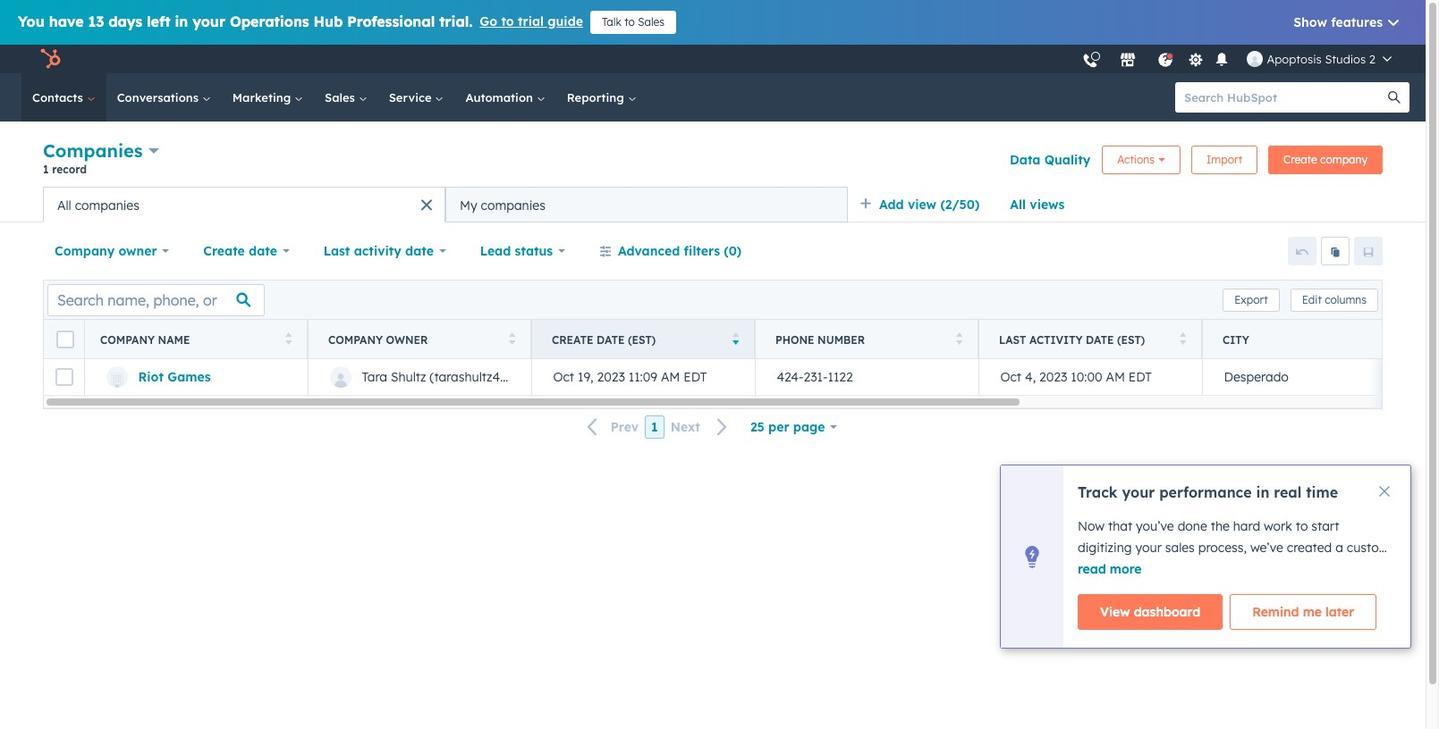 Task type: locate. For each thing, give the bounding box(es) containing it.
0 horizontal spatial owner
[[118, 243, 157, 259]]

Search HubSpot search field
[[1175, 82, 1394, 113]]

1 vertical spatial last
[[999, 333, 1026, 347]]

press to sort. element for company owner
[[509, 332, 515, 348]]

2 companies from the left
[[481, 197, 546, 213]]

guide
[[548, 13, 583, 30]]

marketplaces button
[[1110, 45, 1147, 73]]

my
[[460, 197, 477, 213]]

1 horizontal spatial company owner
[[328, 333, 428, 347]]

company inside popup button
[[55, 243, 115, 259]]

date up oct 19, 2023 11:09 am edt
[[597, 333, 625, 347]]

a up of in the right bottom of the page
[[1336, 540, 1344, 556]]

13
[[88, 13, 104, 30]]

1 press to sort. image from the left
[[509, 332, 515, 345]]

1 all from the left
[[1010, 197, 1026, 213]]

owner up search name, phone, or domain "search field"
[[118, 243, 157, 259]]

Search name, phone, or domain search field
[[47, 284, 265, 316]]

0 horizontal spatial edt
[[684, 369, 707, 386]]

2 oct from the left
[[1001, 369, 1022, 386]]

0 horizontal spatial all
[[57, 197, 71, 213]]

0 horizontal spatial am
[[661, 369, 680, 386]]

1 vertical spatial sales
[[325, 90, 358, 105]]

page
[[793, 420, 825, 436]]

0 horizontal spatial company owner
[[55, 243, 157, 259]]

0 horizontal spatial date
[[597, 333, 625, 347]]

0 vertical spatial performance
[[1160, 484, 1252, 502]]

clear
[[1256, 583, 1285, 599]]

work
[[1264, 519, 1293, 535]]

import button
[[1192, 145, 1258, 174]]

2 2023 from the left
[[1040, 369, 1068, 386]]

1 horizontal spatial date
[[405, 243, 434, 259]]

to right talk
[[625, 15, 635, 29]]

all down the 1 record
[[57, 197, 71, 213]]

reporting link
[[556, 73, 647, 122]]

0 vertical spatial company owner
[[55, 243, 157, 259]]

create inside popup button
[[203, 243, 245, 259]]

tara shultz (tarashultz49@gmail.com) button
[[308, 360, 585, 395]]

1 horizontal spatial all
[[1010, 197, 1026, 213]]

0 horizontal spatial (est)
[[628, 333, 656, 347]]

2023 right 4,
[[1040, 369, 1068, 386]]

0 horizontal spatial 2023
[[597, 369, 625, 386]]

1 horizontal spatial to
[[625, 15, 635, 29]]

1 horizontal spatial a
[[1336, 540, 1344, 556]]

0 horizontal spatial oct
[[553, 369, 574, 386]]

a
[[1336, 540, 1344, 556], [1174, 583, 1181, 599]]

press to sort. element
[[285, 332, 292, 348], [509, 332, 515, 348], [956, 332, 963, 348], [1180, 332, 1186, 348]]

0 vertical spatial dashboard
[[1111, 562, 1175, 578]]

1 horizontal spatial press to sort. image
[[956, 332, 963, 345]]

press to sort. image
[[285, 332, 292, 345], [1180, 332, 1186, 345]]

2 am from the left
[[1106, 369, 1125, 386]]

close image
[[1379, 487, 1390, 497]]

0 vertical spatial sales
[[1165, 540, 1195, 556]]

1 date from the left
[[249, 243, 277, 259]]

date up 10:00 on the bottom right of the page
[[1086, 333, 1114, 347]]

last left activity
[[324, 243, 350, 259]]

talk
[[602, 15, 622, 29]]

1 horizontal spatial (est)
[[1117, 333, 1145, 347]]

oct left 4,
[[1001, 369, 1022, 386]]

1 horizontal spatial date
[[1086, 333, 1114, 347]]

time
[[1306, 484, 1338, 502]]

digitizing
[[1078, 540, 1132, 556]]

export button
[[1223, 289, 1280, 312]]

create down all companies button
[[203, 243, 245, 259]]

last
[[324, 243, 350, 259], [999, 333, 1026, 347]]

0 horizontal spatial date
[[249, 243, 277, 259]]

actions
[[1118, 153, 1155, 166]]

oct left the 19, at the bottom left
[[553, 369, 574, 386]]

1 vertical spatial 1
[[651, 420, 658, 436]]

1 edt from the left
[[684, 369, 707, 386]]

1 horizontal spatial edt
[[1129, 369, 1152, 386]]

am right 11:09
[[661, 369, 680, 386]]

contacts link
[[21, 73, 106, 122]]

1 inside the companies banner
[[43, 163, 49, 176]]

create for create company
[[1284, 153, 1318, 166]]

company
[[55, 243, 115, 259], [100, 333, 155, 347], [328, 333, 383, 347]]

create up the 19, at the bottom left
[[552, 333, 594, 347]]

companies up company owner popup button
[[75, 197, 139, 213]]

create left "company"
[[1284, 153, 1318, 166]]

date right activity
[[405, 243, 434, 259]]

oct 19, 2023 11:09 am edt
[[553, 369, 707, 386]]

1 vertical spatial create
[[203, 243, 245, 259]]

left
[[147, 13, 170, 30]]

to up created
[[1296, 519, 1308, 535]]

tara shultz image
[[1247, 51, 1264, 67]]

0 vertical spatial in
[[175, 13, 188, 30]]

0 horizontal spatial to
[[501, 13, 514, 30]]

in right left
[[175, 13, 188, 30]]

1 button
[[645, 416, 664, 439]]

hubspot image
[[39, 48, 61, 70]]

0 horizontal spatial sales
[[325, 90, 358, 105]]

2 horizontal spatial to
[[1296, 519, 1308, 535]]

0 horizontal spatial companies
[[75, 197, 139, 213]]

0 vertical spatial sales
[[638, 15, 665, 29]]

sales up for
[[1165, 540, 1195, 556]]

0 vertical spatial create
[[1284, 153, 1318, 166]]

you have 13 days left in your operations hub professional trial. go to trial guide
[[18, 13, 583, 30]]

apoptosis studios 2
[[1267, 52, 1376, 66]]

1122
[[828, 369, 853, 386]]

press to sort. image for phone number
[[956, 332, 963, 345]]

1 2023 from the left
[[597, 369, 625, 386]]

dashboard down at
[[1134, 605, 1201, 621]]

edt right 10:00 on the bottom right of the page
[[1129, 369, 1152, 386]]

talk to sales
[[602, 15, 665, 29]]

later
[[1326, 605, 1355, 621]]

at
[[1158, 583, 1170, 599]]

1 horizontal spatial am
[[1106, 369, 1125, 386]]

create for create date
[[203, 243, 245, 259]]

0 horizontal spatial a
[[1174, 583, 1181, 599]]

2 horizontal spatial create
[[1284, 153, 1318, 166]]

my companies
[[460, 197, 546, 213]]

0 horizontal spatial sales
[[1078, 562, 1107, 578]]

edit columns button
[[1291, 289, 1379, 312]]

1 for 1
[[651, 420, 658, 436]]

0 vertical spatial 1
[[43, 163, 49, 176]]

1 horizontal spatial press to sort. image
[[1180, 332, 1186, 345]]

3 press to sort. element from the left
[[956, 332, 963, 348]]

last for last activity date (est)
[[999, 333, 1026, 347]]

0 vertical spatial owner
[[118, 243, 157, 259]]

create company button
[[1269, 145, 1383, 174]]

1 companies from the left
[[75, 197, 139, 213]]

0 horizontal spatial performance
[[1078, 583, 1154, 599]]

create date
[[203, 243, 277, 259]]

press to sort. image
[[509, 332, 515, 345], [956, 332, 963, 345]]

oct for oct 4, 2023 10:00 am edt
[[1001, 369, 1022, 386]]

1 am from the left
[[661, 369, 680, 386]]

sales right talk
[[638, 15, 665, 29]]

remind me later
[[1253, 605, 1355, 621]]

424-231-1122 button
[[755, 360, 979, 395]]

0 horizontal spatial create
[[203, 243, 245, 259]]

(est) up 11:09
[[628, 333, 656, 347]]

read
[[1078, 562, 1106, 578]]

number
[[818, 333, 865, 347]]

1 vertical spatial owner
[[386, 333, 428, 347]]

1 horizontal spatial sales
[[638, 15, 665, 29]]

sales
[[638, 15, 665, 29], [325, 90, 358, 105]]

0 horizontal spatial press to sort. image
[[509, 332, 515, 345]]

your down custom in the right bottom of the page
[[1349, 562, 1376, 578]]

2 edt from the left
[[1129, 369, 1152, 386]]

in left real
[[1257, 484, 1270, 502]]

1 horizontal spatial 1
[[651, 420, 658, 436]]

companies
[[75, 197, 139, 213], [481, 197, 546, 213]]

sales left service
[[325, 90, 358, 105]]

1 oct from the left
[[553, 369, 574, 386]]

2023 right the 19, at the bottom left
[[597, 369, 625, 386]]

0 horizontal spatial 1
[[43, 163, 49, 176]]

4 press to sort. element from the left
[[1180, 332, 1186, 348]]

city
[[1223, 333, 1249, 347]]

1 horizontal spatial create
[[552, 333, 594, 347]]

real
[[1274, 484, 1302, 502]]

press to sort. image for company owner
[[509, 332, 515, 345]]

remind me later button
[[1230, 595, 1377, 631]]

get
[[1227, 562, 1248, 578]]

company name
[[100, 333, 190, 347]]

1 horizontal spatial performance
[[1160, 484, 1252, 502]]

1 vertical spatial dashboard
[[1134, 605, 1201, 621]]

0 horizontal spatial press to sort. image
[[285, 332, 292, 345]]

performance up done
[[1160, 484, 1252, 502]]

231-
[[804, 369, 828, 386]]

view dashboard button
[[1078, 595, 1223, 631]]

2 (est) from the left
[[1117, 333, 1145, 347]]

11:09
[[629, 369, 658, 386]]

sales down digitizing
[[1078, 562, 1107, 578]]

all for all companies
[[57, 197, 71, 213]]

4,
[[1025, 369, 1036, 386]]

company owner up tara
[[328, 333, 428, 347]]

create inside button
[[1284, 153, 1318, 166]]

all
[[1010, 197, 1026, 213], [57, 197, 71, 213]]

1 for 1 record
[[43, 163, 49, 176]]

company down 'all companies'
[[55, 243, 115, 259]]

last up 4,
[[999, 333, 1026, 347]]

0 horizontal spatial in
[[175, 13, 188, 30]]

date
[[249, 243, 277, 259], [405, 243, 434, 259]]

apoptosis studios 2 menu
[[1074, 45, 1404, 73]]

1 left the record
[[43, 163, 49, 176]]

to right the go
[[501, 13, 514, 30]]

2 all from the left
[[57, 197, 71, 213]]

performance up view
[[1078, 583, 1154, 599]]

trial
[[518, 13, 544, 30]]

1
[[43, 163, 49, 176], [651, 420, 658, 436]]

notifications image
[[1214, 52, 1230, 68]]

now
[[1078, 519, 1105, 535]]

of
[[1334, 562, 1346, 578]]

1 vertical spatial sales
[[1078, 562, 1107, 578]]

tara shultz (tarashultz49@gmail.com)
[[362, 369, 585, 386]]

(tarashultz49@gmail.com)
[[430, 369, 585, 386]]

edt up next 'button'
[[684, 369, 707, 386]]

activity
[[1030, 333, 1083, 347]]

next button
[[664, 416, 739, 440]]

edt for oct 19, 2023 11:09 am edt
[[684, 369, 707, 386]]

remind
[[1253, 605, 1299, 621]]

companies banner
[[43, 136, 1383, 187]]

a right at
[[1174, 583, 1181, 599]]

1 press to sort. image from the left
[[285, 332, 292, 345]]

1 vertical spatial performance
[[1078, 583, 1154, 599]]

glance
[[1185, 583, 1224, 599]]

owner up shultz
[[386, 333, 428, 347]]

professional
[[347, 13, 435, 30]]

company owner down 'all companies'
[[55, 243, 157, 259]]

0 vertical spatial last
[[324, 243, 350, 259]]

sales
[[1165, 540, 1195, 556], [1078, 562, 1107, 578]]

all left views
[[1010, 197, 1026, 213]]

1 inside button
[[651, 420, 658, 436]]

date down all companies button
[[249, 243, 277, 259]]

1 horizontal spatial last
[[999, 333, 1026, 347]]

record
[[52, 163, 87, 176]]

2 press to sort. element from the left
[[509, 332, 515, 348]]

company owner
[[55, 243, 157, 259], [328, 333, 428, 347]]

help image
[[1158, 53, 1174, 69]]

data quality
[[1010, 152, 1091, 168]]

1 horizontal spatial sales
[[1165, 540, 1195, 556]]

0 horizontal spatial last
[[324, 243, 350, 259]]

performance inside now that you've done the hard work to start digitizing your sales process, we've created a custom sales dashboard for you. get total visibility of your performance at a glance with clear charts —
[[1078, 583, 1154, 599]]

1 horizontal spatial companies
[[481, 197, 546, 213]]

go
[[480, 13, 497, 30]]

riot
[[138, 369, 164, 386]]

1 horizontal spatial in
[[1257, 484, 1270, 502]]

(est) up oct 4, 2023 10:00 am edt
[[1117, 333, 1145, 347]]

companies right "my"
[[481, 197, 546, 213]]

we've
[[1251, 540, 1284, 556]]

edt
[[684, 369, 707, 386], [1129, 369, 1152, 386]]

edit
[[1302, 293, 1322, 306]]

service
[[389, 90, 435, 105]]

in
[[175, 13, 188, 30], [1257, 484, 1270, 502]]

your
[[193, 13, 225, 30], [1122, 484, 1155, 502], [1136, 540, 1162, 556], [1349, 562, 1376, 578]]

all inside button
[[57, 197, 71, 213]]

you've
[[1136, 519, 1174, 535]]

1 horizontal spatial oct
[[1001, 369, 1022, 386]]

1 horizontal spatial 2023
[[1040, 369, 1068, 386]]

go to trial guide link
[[480, 11, 583, 34]]

company owner button
[[43, 233, 181, 269]]

last inside popup button
[[324, 243, 350, 259]]

track
[[1078, 484, 1118, 502]]

1 record
[[43, 163, 87, 176]]

dashboard up at
[[1111, 562, 1175, 578]]

2 press to sort. image from the left
[[956, 332, 963, 345]]

search image
[[1388, 91, 1401, 104]]

1 right prev at the left bottom of page
[[651, 420, 658, 436]]

am right 10:00 on the bottom right of the page
[[1106, 369, 1125, 386]]

2 vertical spatial create
[[552, 333, 594, 347]]



Task type: describe. For each thing, give the bounding box(es) containing it.
last activity date button
[[312, 233, 458, 269]]

data
[[1010, 152, 1041, 168]]

data quality link
[[998, 142, 1092, 178]]

company up tara
[[328, 333, 383, 347]]

1 vertical spatial a
[[1174, 583, 1181, 599]]

create for create date (est)
[[552, 333, 594, 347]]

25 per page
[[750, 420, 825, 436]]

your down you've
[[1136, 540, 1162, 556]]

companies for my companies
[[481, 197, 546, 213]]

companies button
[[43, 138, 159, 164]]

2 press to sort. image from the left
[[1180, 332, 1186, 345]]

talk to sales button
[[590, 11, 676, 34]]

2
[[1369, 52, 1376, 66]]

to inside now that you've done the hard work to start digitizing your sales process, we've created a custom sales dashboard for you. get total visibility of your performance at a glance with clear charts —
[[1296, 519, 1308, 535]]

conversations link
[[106, 73, 222, 122]]

advanced filters (0)
[[618, 243, 742, 259]]

lead status button
[[468, 233, 577, 269]]

marketplaces image
[[1120, 53, 1137, 69]]

view
[[1100, 605, 1130, 621]]

desperado
[[1224, 369, 1289, 386]]

0 vertical spatial a
[[1336, 540, 1344, 556]]

company
[[1321, 153, 1368, 166]]

status
[[515, 243, 553, 259]]

apoptosis
[[1267, 52, 1322, 66]]

descending sort. press to sort ascending. element
[[732, 332, 739, 348]]

view dashboard
[[1100, 605, 1201, 621]]

total
[[1252, 562, 1279, 578]]

to inside button
[[625, 15, 635, 29]]

created
[[1287, 540, 1332, 556]]

per
[[769, 420, 789, 436]]

2023 for 10:00
[[1040, 369, 1068, 386]]

help button
[[1151, 45, 1181, 73]]

press to sort. element for last activity date (est)
[[1180, 332, 1186, 348]]

companies for all companies
[[75, 197, 139, 213]]

notifications button
[[1211, 45, 1233, 73]]

lead
[[480, 243, 511, 259]]

424-
[[777, 369, 804, 386]]

start
[[1312, 519, 1340, 535]]

show features
[[1294, 14, 1383, 30]]

show features button
[[1294, 11, 1408, 34]]

all views
[[1010, 197, 1065, 213]]

contacts
[[32, 90, 87, 105]]

companies
[[43, 140, 143, 162]]

last activity date (est)
[[999, 333, 1145, 347]]

calling image
[[1083, 53, 1099, 69]]

that
[[1108, 519, 1133, 535]]

days
[[108, 13, 142, 30]]

name
[[158, 333, 190, 347]]

to inside you have 13 days left in your operations hub professional trial. go to trial guide
[[501, 13, 514, 30]]

sales inside "talk to sales" button
[[638, 15, 665, 29]]

edt for oct 4, 2023 10:00 am edt
[[1129, 369, 1152, 386]]

1 vertical spatial company owner
[[328, 333, 428, 347]]

activity
[[354, 243, 401, 259]]

hard
[[1233, 519, 1261, 535]]

riot games link
[[138, 369, 211, 386]]

sales inside sales link
[[325, 90, 358, 105]]

1 (est) from the left
[[628, 333, 656, 347]]

prev
[[611, 420, 639, 436]]

am for 10:00
[[1106, 369, 1125, 386]]

company owner inside popup button
[[55, 243, 157, 259]]

apoptosis studios 2 button
[[1237, 45, 1403, 73]]

424-231-1122
[[777, 369, 853, 386]]

conversations
[[117, 90, 202, 105]]

1 horizontal spatial owner
[[386, 333, 428, 347]]

last for last activity date
[[324, 243, 350, 259]]

the
[[1211, 519, 1230, 535]]

2023 for 11:09
[[597, 369, 625, 386]]

my companies button
[[446, 187, 848, 223]]

custom
[[1347, 540, 1391, 556]]

am for 11:09
[[661, 369, 680, 386]]

add view (2/50) button
[[848, 187, 999, 223]]

actions button
[[1102, 145, 1181, 174]]

reporting
[[567, 90, 628, 105]]

pagination navigation
[[577, 416, 739, 440]]

trial.
[[439, 13, 473, 30]]

automation link
[[455, 73, 556, 122]]

all for all views
[[1010, 197, 1026, 213]]

1 date from the left
[[597, 333, 625, 347]]

25 per page button
[[739, 410, 849, 446]]

me
[[1303, 605, 1322, 621]]

2 date from the left
[[405, 243, 434, 259]]

visibility
[[1282, 562, 1330, 578]]

tara
[[362, 369, 387, 386]]

edit columns
[[1302, 293, 1367, 306]]

settings image
[[1188, 52, 1204, 68]]

dashboard inside now that you've done the hard work to start digitizing your sales process, we've created a custom sales dashboard for you. get total visibility of your performance at a glance with clear charts —
[[1111, 562, 1175, 578]]

oct for oct 19, 2023 11:09 am edt
[[553, 369, 574, 386]]

charts
[[1288, 583, 1326, 599]]

automation
[[466, 90, 537, 105]]

19,
[[578, 369, 594, 386]]

operations
[[230, 13, 309, 30]]

company up riot
[[100, 333, 155, 347]]

read more
[[1078, 562, 1142, 578]]

2 date from the left
[[1086, 333, 1114, 347]]

create company
[[1284, 153, 1368, 166]]

search button
[[1379, 82, 1410, 113]]

settings link
[[1185, 45, 1207, 73]]

owner inside popup button
[[118, 243, 157, 259]]

10:00
[[1071, 369, 1103, 386]]

1 vertical spatial in
[[1257, 484, 1270, 502]]

descending sort. press to sort ascending. image
[[732, 332, 739, 345]]

last activity date
[[324, 243, 434, 259]]

1 press to sort. element from the left
[[285, 332, 292, 348]]

sales link
[[314, 73, 378, 122]]

columns
[[1325, 293, 1367, 306]]

your up you've
[[1122, 484, 1155, 502]]

your right left
[[193, 13, 225, 30]]

press to sort. element for phone number
[[956, 332, 963, 348]]

process,
[[1198, 540, 1247, 556]]

add
[[879, 197, 904, 213]]

dashboard inside button
[[1134, 605, 1201, 621]]

view
[[908, 197, 937, 213]]

show
[[1294, 14, 1328, 30]]

have
[[49, 13, 84, 30]]

quality
[[1045, 152, 1091, 168]]

riot games
[[138, 369, 211, 386]]

(2/50)
[[941, 197, 980, 213]]



Task type: vqa. For each thing, say whether or not it's contained in the screenshot.
list
no



